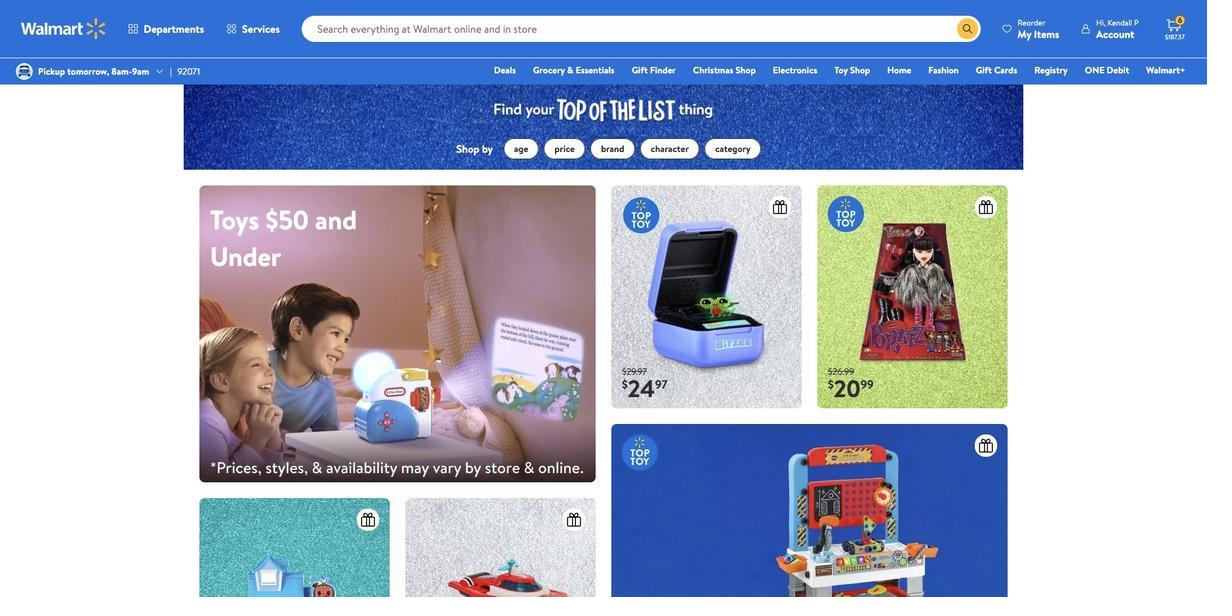 Task type: locate. For each thing, give the bounding box(es) containing it.
electronics
[[773, 64, 818, 77]]

category
[[716, 143, 751, 156]]

1 horizontal spatial $
[[828, 377, 834, 393]]

character
[[651, 143, 689, 156]]

hi, kendall p account
[[1097, 17, 1140, 41]]

gift left cards
[[976, 64, 993, 77]]

toys $50 and under
[[210, 202, 357, 275]]

christmas
[[693, 64, 734, 77]]

shop for toy shop
[[851, 64, 871, 77]]

gift finder link
[[626, 63, 682, 77]]

price
[[555, 143, 575, 156]]

6
[[1179, 15, 1183, 26]]

 image
[[200, 186, 596, 483]]

$ left 99
[[828, 377, 834, 393]]

1 gift from the left
[[632, 64, 648, 77]]

home link
[[882, 63, 918, 77]]

my
[[1018, 27, 1032, 41]]

shop by
[[457, 142, 493, 156]]

gift inside gift finder link
[[632, 64, 648, 77]]

home
[[888, 64, 912, 77]]

and
[[315, 202, 357, 238]]

electronics link
[[767, 63, 824, 77]]

2 $ from the left
[[828, 377, 834, 393]]

$ inside $26.99 $ 20 99
[[828, 377, 834, 393]]

shop right toy at the top right of page
[[851, 64, 871, 77]]

92071
[[177, 65, 200, 78]]

2 gift from the left
[[976, 64, 993, 77]]

toys
[[210, 202, 259, 238]]

one debit link
[[1080, 63, 1136, 77]]

debit
[[1107, 64, 1130, 77]]

2 horizontal spatial shop
[[851, 64, 871, 77]]

gift
[[632, 64, 648, 77], [976, 64, 993, 77]]

gift left finder
[[632, 64, 648, 77]]

$187.37
[[1166, 32, 1185, 41]]

shop right christmas
[[736, 64, 756, 77]]

gift for gift cards
[[976, 64, 993, 77]]

fashion
[[929, 64, 959, 77]]

1 horizontal spatial shop
[[736, 64, 756, 77]]

grocery & essentials
[[533, 64, 615, 77]]

kendall
[[1108, 17, 1133, 28]]

$29.97
[[622, 365, 647, 379]]

shop left by
[[457, 142, 480, 156]]

items
[[1035, 27, 1060, 41]]

account
[[1097, 27, 1135, 41]]

shop
[[736, 64, 756, 77], [851, 64, 871, 77], [457, 142, 480, 156]]

8am-
[[111, 65, 132, 78]]

age button
[[504, 139, 539, 160]]

grocery & essentials link
[[527, 63, 621, 77]]

0 horizontal spatial gift
[[632, 64, 648, 77]]

departments button
[[117, 13, 215, 45]]

gift inside gift cards link
[[976, 64, 993, 77]]

0 horizontal spatial $
[[622, 377, 628, 393]]

one debit
[[1086, 64, 1130, 77]]

1 horizontal spatial gift
[[976, 64, 993, 77]]

$29.97 $ 24 97
[[622, 365, 668, 406]]

christmas shop
[[693, 64, 756, 77]]

| 92071
[[170, 65, 200, 78]]

 image
[[16, 63, 33, 80]]

finder
[[650, 64, 676, 77]]

brand
[[601, 143, 625, 156]]

walmart image
[[21, 18, 106, 39]]

$ inside '$29.97 $ 24 97'
[[622, 377, 628, 393]]

$ left the 97 at the bottom right
[[622, 377, 628, 393]]

$
[[622, 377, 628, 393], [828, 377, 834, 393]]

24
[[628, 373, 655, 406]]

bitzee, interactive digital pet and case with 15 electronic pets inside, reacts to touch image
[[612, 186, 802, 409]]

tomorrow,
[[67, 65, 109, 78]]

one
[[1086, 64, 1105, 77]]

toy shop link
[[829, 63, 877, 77]]

&
[[568, 64, 574, 77]]

1 $ from the left
[[622, 377, 628, 393]]

deals link
[[488, 63, 522, 77]]

9am
[[132, 65, 149, 78]]

toy
[[835, 64, 848, 77]]

under
[[210, 238, 281, 275]]

vtech® drill & learn workbench™ with tools for preschoolers; walmart exclusive image
[[612, 425, 1008, 598]]



Task type: vqa. For each thing, say whether or not it's contained in the screenshot.
Paw Patrol: The Mighty Movie, 6 -Piece Toy Figure Pack, For Kids Ages 3+ IMAGE
no



Task type: describe. For each thing, give the bounding box(es) containing it.
registry
[[1035, 64, 1068, 77]]

gift for gift finder
[[632, 64, 648, 77]]

shop for christmas shop
[[736, 64, 756, 77]]

gift finder
[[632, 64, 676, 77]]

$26.99 $ 20 99
[[828, 365, 874, 406]]

deals
[[494, 64, 516, 77]]

20
[[834, 373, 861, 406]]

category button
[[705, 139, 762, 160]]

services
[[242, 22, 280, 36]]

fashion link
[[923, 63, 965, 77]]

bratz original fashion doll tiana series 3 with 2 outfits and poster, collectors ages 6 7 8 9 10+ image
[[818, 186, 1008, 409]]

services button
[[215, 13, 291, 45]]

christmas shop link
[[687, 63, 762, 77]]

reorder
[[1018, 17, 1046, 28]]

$26.99
[[828, 365, 855, 379]]

pickup
[[38, 65, 65, 78]]

toy shop
[[835, 64, 871, 77]]

hi,
[[1097, 17, 1106, 28]]

$ for 20
[[828, 377, 834, 393]]

registry link
[[1029, 63, 1074, 77]]

departments
[[144, 22, 204, 36]]

brand button
[[591, 139, 635, 160]]

6 $187.37
[[1166, 15, 1185, 41]]

|
[[170, 65, 172, 78]]

age
[[514, 143, 529, 156]]

walmart+
[[1147, 64, 1186, 77]]

97
[[655, 377, 668, 393]]

gift cards link
[[971, 63, 1024, 77]]

search icon image
[[963, 24, 973, 34]]

Walmart Site-Wide search field
[[302, 16, 981, 42]]

99
[[861, 377, 874, 393]]

character button
[[641, 139, 700, 160]]

price button
[[544, 139, 586, 160]]

p
[[1135, 17, 1140, 28]]

grocery
[[533, 64, 565, 77]]

$50
[[266, 202, 309, 238]]

cards
[[995, 64, 1018, 77]]

reorder my items
[[1018, 17, 1060, 41]]

pickup tomorrow, 8am-9am
[[38, 65, 149, 78]]

walmart+ link
[[1141, 63, 1192, 77]]

gift cards
[[976, 64, 1018, 77]]

essentials
[[576, 64, 615, 77]]

Search search field
[[302, 16, 981, 42]]

find your top of the list thing image
[[478, 85, 730, 128]]

0 horizontal spatial shop
[[457, 142, 480, 156]]

by
[[482, 142, 493, 156]]

$ for 24
[[622, 377, 628, 393]]



